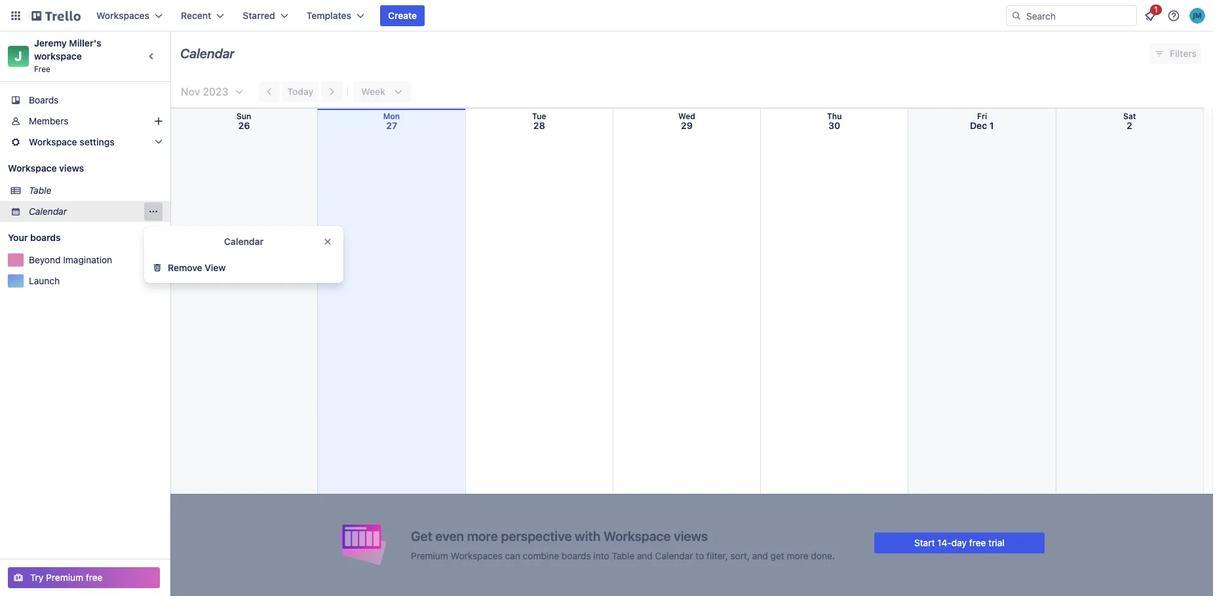 Task type: describe. For each thing, give the bounding box(es) containing it.
30
[[829, 120, 841, 131]]

free
[[34, 64, 50, 74]]

today button
[[282, 81, 319, 102]]

0 vertical spatial more
[[467, 529, 498, 544]]

free inside button
[[86, 572, 103, 583]]

table inside get even more perspective with workspace views premium workspaces can combine boards into table and calendar to filter, sort, and get more done.
[[612, 550, 635, 562]]

0 horizontal spatial views
[[59, 163, 84, 174]]

2023
[[203, 86, 229, 98]]

launch
[[29, 275, 60, 287]]

2 and from the left
[[753, 550, 768, 562]]

28
[[534, 120, 545, 131]]

trial
[[989, 537, 1005, 548]]

combine
[[523, 550, 559, 562]]

starred icon image
[[152, 255, 163, 266]]

settings
[[80, 136, 115, 148]]

starred
[[243, 10, 275, 21]]

nov
[[181, 86, 200, 98]]

even
[[436, 529, 464, 544]]

26
[[238, 120, 250, 131]]

workspace actions menu image
[[148, 207, 159, 217]]

boards
[[29, 94, 59, 106]]

members link
[[0, 111, 170, 132]]

beyond imagination link
[[29, 254, 147, 267]]

remove view
[[168, 262, 226, 273]]

day
[[952, 537, 967, 548]]

filter,
[[707, 550, 728, 562]]

launch link
[[29, 275, 163, 288]]

back to home image
[[31, 5, 81, 26]]

recent button
[[173, 5, 232, 26]]

get
[[411, 529, 433, 544]]

Search field
[[1022, 6, 1137, 26]]

recent
[[181, 10, 211, 21]]

fri
[[977, 111, 987, 121]]

create button
[[380, 5, 425, 26]]

your boards with 2 items element
[[8, 230, 132, 246]]

workspace navigation collapse icon image
[[143, 47, 161, 66]]

jeremy miller's workspace free
[[34, 37, 104, 74]]

open information menu image
[[1168, 9, 1181, 22]]

27
[[386, 120, 397, 131]]

workspace settings
[[29, 136, 115, 148]]

thu
[[827, 111, 842, 121]]

start
[[915, 537, 935, 548]]

week button
[[354, 81, 412, 102]]

tue
[[532, 111, 546, 121]]

can
[[505, 550, 520, 562]]

to
[[696, 550, 704, 562]]

miller's
[[69, 37, 101, 49]]

create
[[388, 10, 417, 21]]

workspaces inside get even more perspective with workspace views premium workspaces can combine boards into table and calendar to filter, sort, and get more done.
[[451, 550, 503, 562]]

with
[[575, 529, 601, 544]]

table link
[[29, 184, 163, 197]]

0 vertical spatial boards
[[30, 232, 61, 243]]

1 horizontal spatial free
[[970, 537, 986, 548]]

close popover image
[[323, 237, 333, 247]]

filters button
[[1151, 43, 1201, 64]]

premium inside try premium free button
[[46, 572, 83, 583]]

2
[[1127, 120, 1133, 131]]

calendar inside get even more perspective with workspace views premium workspaces can combine boards into table and calendar to filter, sort, and get more done.
[[655, 550, 693, 562]]

start 14-day free trial link
[[874, 533, 1045, 554]]

Calendar text field
[[180, 41, 235, 66]]

done.
[[811, 550, 835, 562]]

try
[[30, 572, 44, 583]]

nov 2023
[[181, 86, 229, 98]]

workspace
[[34, 50, 82, 62]]

filters
[[1170, 48, 1197, 59]]

1
[[990, 120, 994, 131]]



Task type: locate. For each thing, give the bounding box(es) containing it.
table right the into
[[612, 550, 635, 562]]

premium down get
[[411, 550, 448, 562]]

0 vertical spatial free
[[970, 537, 986, 548]]

and left get
[[753, 550, 768, 562]]

workspace settings button
[[0, 132, 170, 153]]

members
[[29, 115, 69, 127]]

your boards
[[8, 232, 61, 243]]

primary element
[[0, 0, 1214, 31]]

views
[[59, 163, 84, 174], [674, 529, 708, 544]]

premium
[[411, 550, 448, 562], [46, 572, 83, 583]]

imagination
[[63, 254, 112, 266]]

templates
[[307, 10, 351, 21]]

jeremy miller (jeremymiller198) image
[[1190, 8, 1206, 24]]

jeremy miller's workspace link
[[34, 37, 104, 62]]

nov 2023 button
[[176, 81, 244, 102]]

1 vertical spatial table
[[612, 550, 635, 562]]

into
[[594, 550, 610, 562]]

today
[[288, 86, 314, 97]]

get even more perspective with workspace views premium workspaces can combine boards into table and calendar to filter, sort, and get more done.
[[411, 529, 835, 562]]

boards up 'beyond'
[[30, 232, 61, 243]]

0 vertical spatial views
[[59, 163, 84, 174]]

calendar up your boards
[[29, 206, 67, 217]]

j
[[15, 49, 22, 64]]

1 vertical spatial free
[[86, 572, 103, 583]]

sat
[[1124, 111, 1137, 121]]

1 horizontal spatial premium
[[411, 550, 448, 562]]

1 notification image
[[1143, 8, 1158, 24]]

mon
[[383, 111, 400, 121]]

1 horizontal spatial workspaces
[[451, 550, 503, 562]]

0 vertical spatial table
[[29, 185, 51, 196]]

0 horizontal spatial boards
[[30, 232, 61, 243]]

1 and from the left
[[637, 550, 653, 562]]

workspaces
[[96, 10, 150, 21], [451, 550, 503, 562]]

2 vertical spatial workspace
[[604, 529, 671, 544]]

0 vertical spatial premium
[[411, 550, 448, 562]]

1 horizontal spatial table
[[612, 550, 635, 562]]

0 horizontal spatial premium
[[46, 572, 83, 583]]

more
[[467, 529, 498, 544], [787, 550, 809, 562]]

j link
[[8, 46, 29, 67]]

calendar link
[[29, 205, 144, 218]]

sort,
[[731, 550, 750, 562]]

workspace inside dropdown button
[[29, 136, 77, 148]]

0 horizontal spatial free
[[86, 572, 103, 583]]

1 vertical spatial workspace
[[8, 163, 57, 174]]

search image
[[1012, 10, 1022, 21]]

and right the into
[[637, 550, 653, 562]]

templates button
[[299, 5, 372, 26]]

beyond
[[29, 254, 61, 266]]

1 vertical spatial more
[[787, 550, 809, 562]]

free right day
[[970, 537, 986, 548]]

dec 1
[[970, 120, 994, 131]]

wed
[[679, 111, 696, 121]]

starred button
[[235, 5, 296, 26]]

0 horizontal spatial workspaces
[[96, 10, 150, 21]]

0 horizontal spatial table
[[29, 185, 51, 196]]

workspace
[[29, 136, 77, 148], [8, 163, 57, 174], [604, 529, 671, 544]]

boards inside get even more perspective with workspace views premium workspaces can combine boards into table and calendar to filter, sort, and get more done.
[[562, 550, 591, 562]]

1 vertical spatial views
[[674, 529, 708, 544]]

start 14-day free trial
[[915, 537, 1005, 548]]

premium right try
[[46, 572, 83, 583]]

workspaces down even
[[451, 550, 503, 562]]

beyond imagination
[[29, 254, 112, 266]]

1 horizontal spatial views
[[674, 529, 708, 544]]

workspaces up miller's
[[96, 10, 150, 21]]

workspace down workspace settings
[[8, 163, 57, 174]]

and
[[637, 550, 653, 562], [753, 550, 768, 562]]

calendar up remove view button
[[224, 236, 264, 247]]

premium inside get even more perspective with workspace views premium workspaces can combine boards into table and calendar to filter, sort, and get more done.
[[411, 550, 448, 562]]

boards link
[[0, 90, 170, 111]]

table inside table "link"
[[29, 185, 51, 196]]

boards
[[30, 232, 61, 243], [562, 550, 591, 562]]

jeremy
[[34, 37, 67, 49]]

0 vertical spatial workspace
[[29, 136, 77, 148]]

menu
[[144, 203, 163, 221]]

0 horizontal spatial more
[[467, 529, 498, 544]]

1 horizontal spatial boards
[[562, 550, 591, 562]]

dec
[[970, 120, 987, 131]]

views down workspace settings
[[59, 163, 84, 174]]

1 horizontal spatial more
[[787, 550, 809, 562]]

more right get
[[787, 550, 809, 562]]

your
[[8, 232, 28, 243]]

1 vertical spatial workspaces
[[451, 550, 503, 562]]

week
[[361, 86, 385, 97]]

workspaces inside dropdown button
[[96, 10, 150, 21]]

sun
[[237, 111, 251, 121]]

1 vertical spatial boards
[[562, 550, 591, 562]]

workspace inside get even more perspective with workspace views premium workspaces can combine boards into table and calendar to filter, sort, and get more done.
[[604, 529, 671, 544]]

view
[[205, 262, 226, 273]]

0 vertical spatial workspaces
[[96, 10, 150, 21]]

workspace up the into
[[604, 529, 671, 544]]

remove
[[168, 262, 202, 273]]

free right try
[[86, 572, 103, 583]]

boards down with
[[562, 550, 591, 562]]

get
[[771, 550, 785, 562]]

workspace down members
[[29, 136, 77, 148]]

29
[[681, 120, 693, 131]]

calendar
[[180, 46, 235, 61], [29, 206, 67, 217], [224, 236, 264, 247], [655, 550, 693, 562]]

1 horizontal spatial and
[[753, 550, 768, 562]]

calendar down recent dropdown button
[[180, 46, 235, 61]]

14-
[[938, 537, 952, 548]]

try premium free button
[[8, 568, 160, 589]]

more right even
[[467, 529, 498, 544]]

1 vertical spatial premium
[[46, 572, 83, 583]]

free
[[970, 537, 986, 548], [86, 572, 103, 583]]

views inside get even more perspective with workspace views premium workspaces can combine boards into table and calendar to filter, sort, and get more done.
[[674, 529, 708, 544]]

perspective
[[501, 529, 572, 544]]

try premium free
[[30, 572, 103, 583]]

remove view button
[[144, 258, 344, 279]]

workspace for workspace settings
[[29, 136, 77, 148]]

workspace views
[[8, 163, 84, 174]]

workspaces button
[[89, 5, 170, 26]]

calendar left to
[[655, 550, 693, 562]]

table down the workspace views
[[29, 185, 51, 196]]

workspace for workspace views
[[8, 163, 57, 174]]

table
[[29, 185, 51, 196], [612, 550, 635, 562]]

0 horizontal spatial and
[[637, 550, 653, 562]]

views up to
[[674, 529, 708, 544]]



Task type: vqa. For each thing, say whether or not it's contained in the screenshot.
1 NOTIFICATION icon
yes



